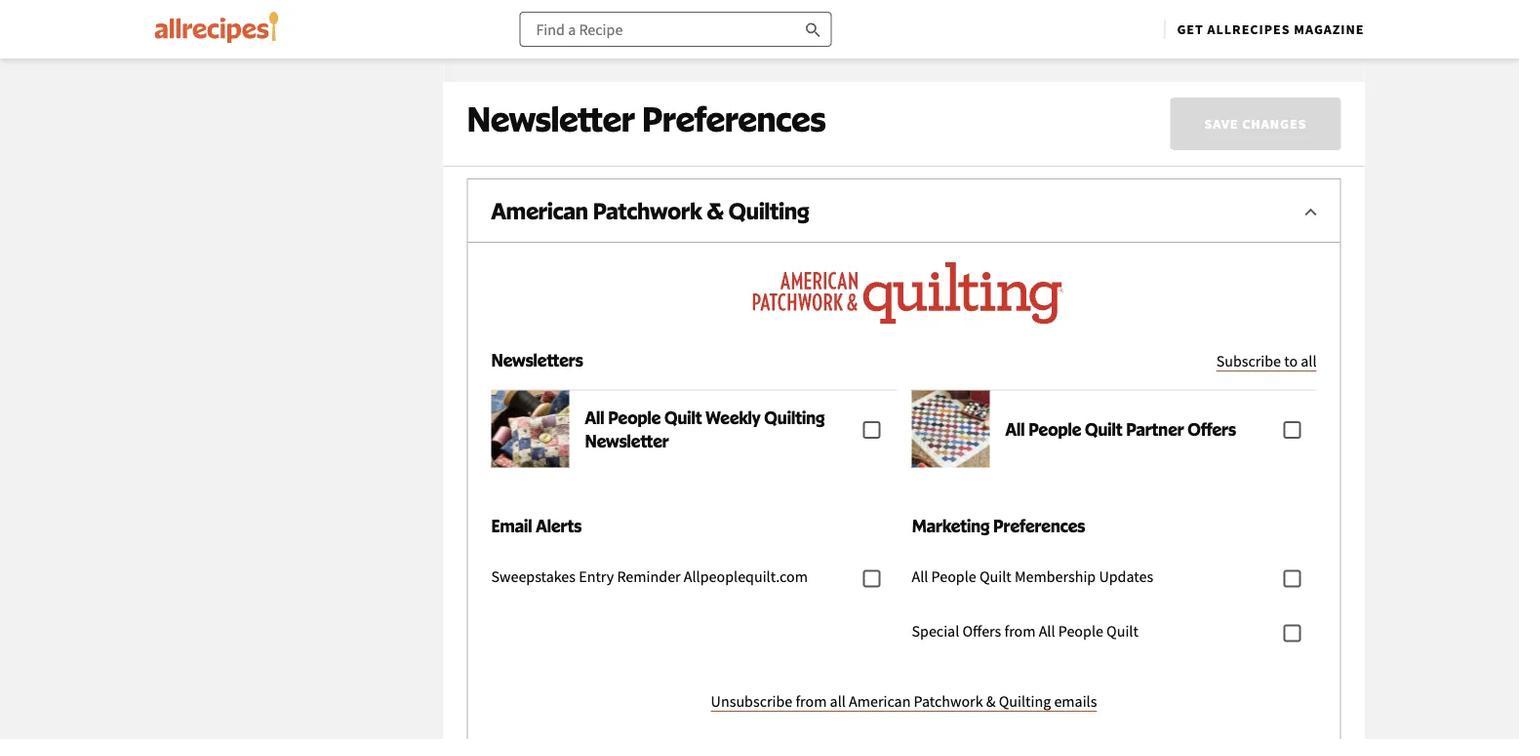 Task type: vqa. For each thing, say whether or not it's contained in the screenshot.
Marketing Preferences
yes



Task type: describe. For each thing, give the bounding box(es) containing it.
0 horizontal spatial &
[[707, 197, 724, 224]]

reviews link
[[155, 0, 428, 40]]

marketing preferences
[[912, 516, 1085, 537]]

sweepstakes
[[491, 567, 576, 587]]

newsletter preferences
[[467, 98, 826, 140]]

unsubscribe from all american patchwork & quilting emails link
[[711, 691, 1097, 713]]

quilting inside unsubscribe from all american patchwork & quilting emails link
[[999, 692, 1051, 712]]

reviews
[[194, 6, 247, 26]]

special
[[912, 622, 959, 642]]

subscribe to all link
[[1217, 349, 1317, 374]]

chevron image
[[1299, 112, 1323, 136]]

people for all people quilt partner offers
[[1029, 419, 1082, 440]]

newsletter inside all people quilt weekly quilting newsletter
[[585, 430, 669, 451]]

people for all people quilt weekly quilting newsletter
[[608, 407, 661, 428]]

1 vertical spatial offers
[[963, 622, 1001, 642]]

meredith
[[827, 66, 894, 88]]

0 vertical spatial patchwork
[[593, 197, 702, 224]]

1 vertical spatial &
[[986, 692, 996, 712]]

0 vertical spatial newsletters
[[556, 5, 740, 47]]

1 vertical spatial american
[[849, 692, 911, 712]]

emails
[[1054, 692, 1097, 712]]

quilt down updates
[[1107, 622, 1139, 642]]

to
[[1284, 352, 1298, 371]]

1 vertical spatial patchwork
[[914, 692, 983, 712]]

trusted
[[697, 66, 750, 88]]

browse
[[467, 66, 522, 88]]

more newsletters
[[467, 5, 740, 47]]

1 vertical spatial newsletters
[[491, 350, 583, 371]]

chevron image
[[1299, 200, 1323, 223]]

0 horizontal spatial from
[[658, 66, 693, 88]]

weekly
[[706, 407, 761, 428]]

1 horizontal spatial from
[[796, 692, 827, 712]]

preferences for marketing preferences
[[994, 516, 1085, 537]]

subscribe to all
[[1217, 352, 1317, 371]]

all for to
[[1301, 352, 1317, 371]]

all people quilt weekly quilting newsletter
[[585, 407, 825, 451]]

preferences for newsletter preferences
[[642, 98, 826, 140]]

0 horizontal spatial american
[[491, 197, 588, 224]]

sweepstakes entry reminder allpeoplequilt.com
[[491, 567, 808, 587]]

get allrecipes magazine
[[1177, 20, 1365, 38]]



Task type: locate. For each thing, give the bounding box(es) containing it.
0 vertical spatial american
[[491, 197, 588, 224]]

1 vertical spatial preferences
[[994, 516, 1085, 537]]

unsubscribe from all american patchwork & quilting emails
[[711, 692, 1097, 712]]

people inside all people quilt weekly quilting newsletter
[[608, 407, 661, 428]]

patchwork down special
[[914, 692, 983, 712]]

people
[[608, 407, 661, 428], [1029, 419, 1082, 440], [932, 567, 977, 587], [1059, 622, 1104, 642]]

agriculture
[[491, 109, 604, 137]]

updates
[[1099, 567, 1154, 587]]

0 vertical spatial quilting
[[729, 197, 810, 224]]

get
[[1177, 20, 1204, 38]]

all right to
[[1301, 352, 1317, 371]]

all up special
[[912, 567, 928, 587]]

1 vertical spatial from
[[1005, 622, 1036, 642]]

patchwork down newsletter preferences
[[593, 197, 702, 224]]

quilt
[[665, 407, 702, 428], [1085, 419, 1123, 440], [980, 567, 1012, 587], [1107, 622, 1139, 642]]

preferences
[[642, 98, 826, 140], [994, 516, 1085, 537]]

all right the unsubscribe
[[830, 692, 846, 712]]

all right all people quilt weekly quilting newsletter image
[[585, 407, 605, 428]]

offers right special
[[963, 622, 1001, 642]]

all for all people quilt partner offers
[[1006, 419, 1025, 440]]

quilt for membership
[[980, 567, 1012, 587]]

all down membership
[[1039, 622, 1055, 642]]

quilt left partner
[[1085, 419, 1123, 440]]

newsletter right all people quilt weekly quilting newsletter image
[[585, 430, 669, 451]]

0 vertical spatial &
[[707, 197, 724, 224]]

0 vertical spatial from
[[658, 66, 693, 88]]

all right all people quilt partner offers image
[[1006, 419, 1025, 440]]

from right the unsubscribe
[[796, 692, 827, 712]]

all for from
[[830, 692, 846, 712]]

all people quilt partner offers
[[1006, 419, 1236, 440]]

offers right partner
[[1188, 419, 1236, 440]]

all inside all people quilt weekly quilting newsletter
[[585, 407, 605, 428]]

partner
[[1126, 419, 1184, 440]]

marketing
[[912, 516, 990, 537]]

0 horizontal spatial preferences
[[642, 98, 826, 140]]

newsletters
[[568, 66, 654, 88]]

&
[[707, 197, 724, 224], [986, 692, 996, 712]]

alerts
[[536, 516, 582, 537]]

allpeoplequilt.com
[[684, 567, 808, 587]]

browse more newsletters from trusted brands at meredith
[[467, 66, 894, 88]]

all people quilt membership updates
[[912, 567, 1154, 587]]

newsletters up all people quilt weekly quilting newsletter image
[[491, 350, 583, 371]]

2 horizontal spatial from
[[1005, 622, 1036, 642]]

1 horizontal spatial all
[[1301, 352, 1317, 371]]

1 vertical spatial all
[[830, 692, 846, 712]]

0 horizontal spatial patchwork
[[593, 197, 702, 224]]

preferences down trusted
[[642, 98, 826, 140]]

american patchwork & quilting
[[491, 197, 810, 224]]

reminder
[[617, 567, 681, 587]]

all
[[1301, 352, 1317, 371], [830, 692, 846, 712]]

2 vertical spatial quilting
[[999, 692, 1051, 712]]

quilt for partner
[[1085, 419, 1123, 440]]

special offers from all people quilt
[[912, 622, 1139, 642]]

1 horizontal spatial offers
[[1188, 419, 1236, 440]]

1 horizontal spatial american
[[849, 692, 911, 712]]

unsubscribe
[[711, 692, 793, 712]]

all people quilt partner offers image
[[912, 390, 990, 468]]

0 horizontal spatial all
[[830, 692, 846, 712]]

0 horizontal spatial offers
[[963, 622, 1001, 642]]

membership
[[1015, 567, 1096, 587]]

all
[[585, 407, 605, 428], [1006, 419, 1025, 440], [912, 567, 928, 587], [1039, 622, 1055, 642]]

1 vertical spatial quilting
[[764, 407, 825, 428]]

email alerts
[[491, 516, 582, 537]]

entry
[[579, 567, 614, 587]]

newsletters up browse more newsletters from trusted brands at meredith
[[556, 5, 740, 47]]

patchwork
[[593, 197, 702, 224], [914, 692, 983, 712]]

from down search text field
[[658, 66, 693, 88]]

all for all people quilt membership updates
[[912, 567, 928, 587]]

1 horizontal spatial patchwork
[[914, 692, 983, 712]]

0 vertical spatial newsletter
[[467, 98, 635, 140]]

subscribe
[[1217, 352, 1281, 371]]

magazine
[[1294, 20, 1365, 38]]

all for all people quilt weekly quilting newsletter
[[585, 407, 605, 428]]

more
[[526, 66, 565, 88]]

at
[[809, 66, 824, 88]]

newsletter down more
[[467, 98, 635, 140]]

people for all people quilt membership updates
[[932, 567, 977, 587]]

email
[[491, 516, 532, 537]]

1 horizontal spatial preferences
[[994, 516, 1085, 537]]

brands
[[754, 66, 805, 88]]

allrecipes
[[1208, 20, 1291, 38]]

1 horizontal spatial &
[[986, 692, 996, 712]]

1 vertical spatial newsletter
[[585, 430, 669, 451]]

quilting inside all people quilt weekly quilting newsletter
[[764, 407, 825, 428]]

0 vertical spatial offers
[[1188, 419, 1236, 440]]

quilt for weekly
[[665, 407, 702, 428]]

preferences up all people quilt membership updates
[[994, 516, 1085, 537]]

from down all people quilt membership updates
[[1005, 622, 1036, 642]]

newsletter
[[467, 98, 635, 140], [585, 430, 669, 451]]

0 vertical spatial all
[[1301, 352, 1317, 371]]

Search text field
[[520, 12, 832, 47]]

quilt inside all people quilt weekly quilting newsletter
[[665, 407, 702, 428]]

american
[[491, 197, 588, 224], [849, 692, 911, 712]]

quilt down the marketing preferences
[[980, 567, 1012, 587]]

more
[[467, 5, 549, 47]]

offers
[[1188, 419, 1236, 440], [963, 622, 1001, 642]]

quilting
[[729, 197, 810, 224], [764, 407, 825, 428], [999, 692, 1051, 712]]

from
[[658, 66, 693, 88], [1005, 622, 1036, 642], [796, 692, 827, 712]]

newsletters
[[556, 5, 740, 47], [491, 350, 583, 371]]

0 vertical spatial preferences
[[642, 98, 826, 140]]

get allrecipes magazine link
[[1177, 20, 1365, 38]]

2 vertical spatial from
[[796, 692, 827, 712]]

all people quilt weekly quilting newsletter image
[[491, 390, 569, 468]]

quilt left weekly
[[665, 407, 702, 428]]



